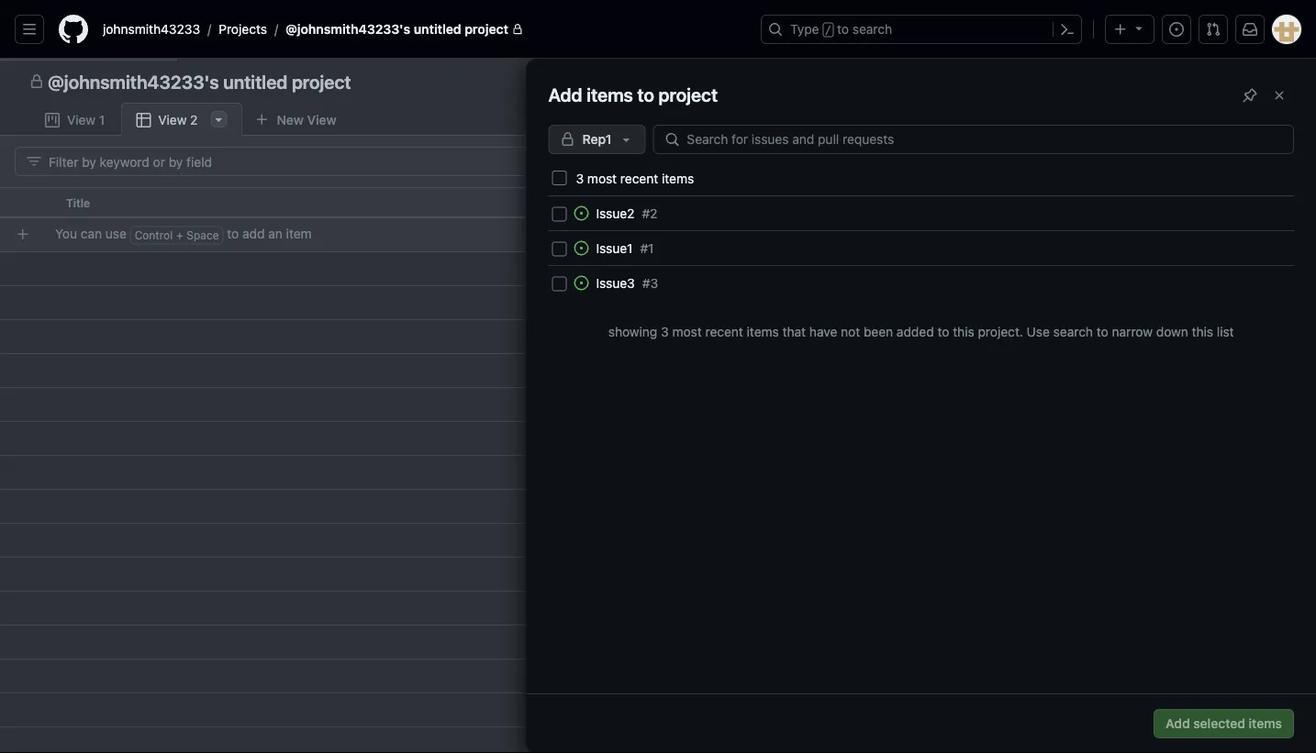 Task type: locate. For each thing, give the bounding box(es) containing it.
git pull request image
[[1206, 22, 1221, 37]]

0 horizontal spatial search
[[853, 22, 892, 37]]

sc 9kayk9 0 image left view 2
[[136, 113, 151, 128]]

0 horizontal spatial this
[[953, 324, 975, 339]]

add left selected
[[1166, 716, 1190, 732]]

add inside button
[[1166, 716, 1190, 732]]

most right showing
[[672, 324, 702, 339]]

view 1 link
[[29, 103, 120, 137]]

view for view 1
[[67, 112, 96, 128]]

title column options image
[[621, 196, 635, 210]]

most
[[587, 171, 617, 186], [672, 324, 702, 339]]

0 vertical spatial @johnsmith43233's untitled project
[[286, 22, 508, 37]]

1 open issue image from the top
[[574, 206, 589, 221]]

/ left projects
[[208, 22, 211, 37]]

most up issue2
[[587, 171, 617, 186]]

/ right type
[[825, 24, 832, 37]]

1 horizontal spatial @johnsmith43233's
[[286, 22, 410, 37]]

recent up the title column options icon
[[621, 171, 658, 186]]

2 open issue image from the top
[[574, 241, 589, 256]]

1 vertical spatial search
[[1054, 324, 1093, 339]]

3 view from the left
[[158, 112, 187, 128]]

narrow
[[1112, 324, 1153, 339]]

items left that
[[747, 324, 779, 339]]

2 horizontal spatial /
[[825, 24, 832, 37]]

recent left that
[[705, 324, 743, 339]]

to left narrow
[[1097, 324, 1109, 339]]

row
[[0, 187, 1316, 218], [7, 218, 1316, 252]]

0 vertical spatial recent
[[621, 171, 658, 186]]

issue1 #1
[[596, 240, 654, 256]]

title
[[66, 196, 90, 209]]

sc 9kayk9 0 image left view 1
[[45, 113, 60, 128]]

0 horizontal spatial untitled
[[223, 71, 288, 92]]

1 horizontal spatial recent
[[705, 324, 743, 339]]

open issue image for issue3
[[574, 276, 589, 291]]

view options for view 2 image
[[212, 112, 226, 127]]

johnsmith43233 / projects /
[[103, 22, 278, 37]]

project up new view
[[292, 71, 351, 92]]

1 horizontal spatial /
[[274, 22, 278, 37]]

tab list
[[29, 103, 378, 137]]

you can use control + space to add an item
[[55, 226, 312, 242]]

row down "3 most recent items"
[[0, 187, 1316, 218]]

1
[[99, 112, 105, 128]]

johnsmith43233 link
[[95, 15, 208, 44]]

3 right showing
[[661, 324, 669, 339]]

type
[[790, 22, 819, 37]]

1 horizontal spatial 3
[[661, 324, 669, 339]]

add
[[549, 84, 583, 105], [1166, 716, 1190, 732]]

homepage image
[[59, 15, 88, 44]]

0 horizontal spatial /
[[208, 22, 211, 37]]

3 most recent items
[[576, 171, 694, 186]]

sc 9kayk9 0 image inside view filters region
[[27, 154, 41, 169]]

that
[[783, 324, 806, 339]]

project left use
[[978, 324, 1020, 339]]

items right selected
[[1249, 716, 1282, 732]]

sc 9kayk9 0 image inside view 1 link
[[45, 113, 60, 128]]

showing 3 most recent items that have not been added to this project . use search to narrow down this list
[[608, 324, 1234, 339]]

sc 9kayk9 0 image down view 1 link at left
[[27, 154, 41, 169]]

untitled left lock icon
[[414, 22, 461, 37]]

row containing you can use
[[7, 218, 1316, 252]]

0 horizontal spatial @johnsmith43233's
[[48, 71, 219, 92]]

@johnsmith43233's inside project navigation
[[48, 71, 219, 92]]

untitled
[[414, 22, 461, 37], [223, 71, 288, 92]]

tab panel
[[0, 136, 1316, 754]]

row containing title
[[0, 187, 1316, 218]]

1 vertical spatial open issue image
[[574, 241, 589, 256]]

1 view from the left
[[307, 112, 336, 127]]

view
[[307, 112, 336, 127], [67, 112, 96, 128], [158, 112, 187, 128]]

1 vertical spatial untitled
[[223, 71, 288, 92]]

to right type
[[837, 22, 849, 37]]

been
[[864, 324, 893, 339]]

use
[[105, 226, 127, 241]]

open issue image right issue2 'checkbox' in the left top of the page
[[574, 206, 589, 221]]

this left list
[[1192, 324, 1214, 339]]

side panel: add items to project dialog
[[0, 59, 1316, 754]]

sc 9kayk9 0 image for view 1 link at left
[[45, 113, 60, 128]]

untitled inside project navigation
[[223, 71, 288, 92]]

@johnsmith43233's untitled project link
[[278, 15, 531, 44]]

@johnsmith43233's
[[286, 22, 410, 37], [48, 71, 219, 92]]

1 vertical spatial @johnsmith43233's
[[48, 71, 219, 92]]

search right use
[[1054, 324, 1093, 339]]

#2
[[642, 206, 658, 221]]

row inside tab panel
[[7, 218, 1316, 252]]

1 horizontal spatial search
[[1054, 324, 1093, 339]]

close panel image
[[1272, 88, 1287, 103]]

johnsmith43233
[[103, 22, 200, 37]]

Issue1 checkbox
[[552, 242, 567, 257]]

assignees column options image
[[804, 196, 819, 210]]

selected
[[1194, 716, 1246, 732]]

search right type
[[853, 22, 892, 37]]

@johnsmith43233's untitled project
[[286, 22, 508, 37], [48, 71, 351, 92]]

+
[[176, 229, 183, 242]]

/
[[208, 22, 211, 37], [274, 22, 278, 37], [825, 24, 832, 37]]

this right added
[[953, 324, 975, 339]]

/ inside type / to search
[[825, 24, 832, 37]]

1 vertical spatial @johnsmith43233's untitled project
[[48, 71, 351, 92]]

1 horizontal spatial add
[[1166, 716, 1190, 732]]

issue2 link
[[596, 206, 635, 221]]

untitled up new in the left top of the page
[[223, 71, 288, 92]]

/ for johnsmith43233
[[208, 22, 211, 37]]

open issue image for issue1
[[574, 241, 589, 256]]

3 open issue image from the top
[[574, 276, 589, 291]]

issue1 link
[[596, 240, 633, 256]]

1 vertical spatial 3
[[661, 324, 669, 339]]

view left 2
[[158, 112, 187, 128]]

0 vertical spatial search
[[853, 22, 892, 37]]

issue3
[[596, 275, 635, 291]]

#3
[[642, 275, 658, 291]]

search
[[853, 22, 892, 37], [1054, 324, 1093, 339]]

type / to search
[[790, 22, 892, 37]]

Issue3 checkbox
[[552, 277, 567, 291]]

you
[[55, 226, 77, 241]]

project up "search" icon
[[659, 84, 718, 105]]

2 view from the left
[[67, 112, 96, 128]]

1 vertical spatial most
[[672, 324, 702, 339]]

0 vertical spatial open issue image
[[574, 206, 589, 221]]

issue opened image
[[1169, 22, 1184, 37]]

view 1
[[67, 112, 105, 128]]

2 horizontal spatial view
[[307, 112, 336, 127]]

list
[[95, 15, 750, 44]]

command palette image
[[1060, 22, 1075, 37]]

@johnsmith43233's untitled project inside @johnsmith43233's untitled project link
[[286, 22, 508, 37]]

/ right projects
[[274, 22, 278, 37]]

0 horizontal spatial add
[[549, 84, 583, 105]]

@johnsmith43233's untitled project inside project navigation
[[48, 71, 351, 92]]

grid
[[0, 187, 1316, 754]]

pin side panel image
[[1243, 88, 1258, 103]]

0 horizontal spatial recent
[[621, 171, 658, 186]]

1 horizontal spatial this
[[1192, 324, 1214, 339]]

side panel controls group
[[1235, 81, 1294, 110]]

3 right select all items "option" on the top of the page
[[576, 171, 584, 186]]

save
[[1268, 155, 1293, 168]]

0 horizontal spatial most
[[587, 171, 617, 186]]

recent
[[621, 171, 658, 186], [705, 324, 743, 339]]

open issue image
[[574, 206, 589, 221], [574, 241, 589, 256], [574, 276, 589, 291]]

projects link
[[211, 15, 274, 44]]

3
[[576, 171, 584, 186], [661, 324, 669, 339]]

lock image
[[512, 24, 523, 35]]

view left 1
[[67, 112, 96, 128]]

0 horizontal spatial view
[[67, 112, 96, 128]]

sc 9kayk9 0 image inside view 2 link
[[136, 113, 151, 128]]

sc 9kayk9 0 image for view filters region
[[27, 154, 41, 169]]

0 vertical spatial @johnsmith43233's
[[286, 22, 410, 37]]

2 this from the left
[[1192, 324, 1214, 339]]

0 vertical spatial add
[[549, 84, 583, 105]]

issue3 link
[[596, 275, 635, 291]]

project
[[465, 22, 508, 37], [292, 71, 351, 92], [659, 84, 718, 105], [978, 324, 1020, 339]]

save button
[[1260, 149, 1302, 174]]

2 vertical spatial open issue image
[[574, 276, 589, 291]]

search image
[[665, 132, 680, 147]]

1 vertical spatial add
[[1166, 716, 1190, 732]]

view right new in the left top of the page
[[307, 112, 336, 127]]

down
[[1156, 324, 1189, 339]]

add up rep1
[[549, 84, 583, 105]]

0 horizontal spatial 3
[[576, 171, 584, 186]]

open issue image right issue3 checkbox
[[574, 276, 589, 291]]

/ for type
[[825, 24, 832, 37]]

sc 9kayk9 0 image up view 1 link at left
[[29, 74, 44, 89]]

1 horizontal spatial most
[[672, 324, 702, 339]]

to
[[837, 22, 849, 37], [637, 84, 655, 105], [227, 226, 239, 241], [938, 324, 950, 339], [1097, 324, 1109, 339]]

to right added
[[938, 324, 950, 339]]

open issue image right issue1 "option"
[[574, 241, 589, 256]]

column header
[[0, 187, 55, 218]]

0 vertical spatial most
[[587, 171, 617, 186]]

issue1
[[596, 240, 633, 256]]

1 horizontal spatial view
[[158, 112, 187, 128]]

list containing johnsmith43233 / projects /
[[95, 15, 750, 44]]

add selected items
[[1166, 716, 1282, 732]]

this
[[953, 324, 975, 339], [1192, 324, 1214, 339]]

Select all items checkbox
[[552, 171, 567, 185]]

items
[[587, 84, 633, 105], [662, 171, 694, 186], [747, 324, 779, 339], [1249, 716, 1282, 732]]

to left add
[[227, 226, 239, 241]]

.
[[1020, 324, 1023, 339]]

0 vertical spatial untitled
[[414, 22, 461, 37]]

sc 9kayk9 0 image
[[29, 74, 44, 89], [45, 113, 60, 128], [136, 113, 151, 128], [27, 154, 41, 169]]

1 vertical spatial recent
[[705, 324, 743, 339]]

row down assignees
[[7, 218, 1316, 252]]

rep1
[[583, 132, 612, 147]]

1 horizontal spatial untitled
[[414, 22, 461, 37]]



Task type: vqa. For each thing, say whether or not it's contained in the screenshot.
from within the button
no



Task type: describe. For each thing, give the bounding box(es) containing it.
@johnsmith43233's inside @johnsmith43233's untitled project link
[[286, 22, 410, 37]]

add field image
[[1034, 195, 1049, 209]]

tab list containing new view
[[29, 103, 378, 137]]

add
[[242, 226, 265, 241]]

to inside you can use control + space to add an item
[[227, 226, 239, 241]]

tab panel containing you can use
[[0, 136, 1316, 754]]

notifications image
[[1243, 22, 1258, 37]]

grid containing you can use
[[0, 187, 1316, 754]]

list
[[1217, 324, 1234, 339]]

new view button
[[243, 105, 348, 134]]

can
[[81, 226, 102, 241]]

to up rep1 popup button
[[637, 84, 655, 105]]

added
[[897, 324, 934, 339]]

add for add items to project
[[549, 84, 583, 105]]

status
[[847, 196, 882, 209]]

project left lock icon
[[465, 22, 508, 37]]

plus image
[[1113, 22, 1128, 37]]

sc 9kayk9 0 image for view 2 link
[[136, 113, 151, 128]]

showing
[[608, 324, 658, 339]]

create new item or add existing item image
[[16, 227, 30, 242]]

1 this from the left
[[953, 324, 975, 339]]

untitled inside list
[[414, 22, 461, 37]]

Search for issues and pull requests text field
[[687, 129, 1293, 151]]

new view
[[277, 112, 336, 127]]

triangle down image
[[1132, 21, 1146, 35]]

not
[[841, 324, 860, 339]]

0 vertical spatial 3
[[576, 171, 584, 186]]

view for view 2
[[158, 112, 187, 128]]

pin side panel tooltip
[[1243, 86, 1258, 105]]

new
[[277, 112, 304, 127]]

open issue image for issue2
[[574, 206, 589, 221]]

view inside popup button
[[307, 112, 336, 127]]

sc 9kayk9 0 image inside project navigation
[[29, 74, 44, 89]]

item
[[286, 226, 312, 241]]

status column options image
[[988, 196, 1002, 210]]

issue2
[[596, 206, 635, 221]]

project navigation
[[0, 59, 1316, 103]]

assignees
[[664, 196, 719, 209]]

items up assignees
[[662, 171, 694, 186]]

2
[[190, 112, 198, 128]]

add items to project region
[[0, 59, 1316, 754]]

rep1 button
[[549, 125, 646, 154]]

control
[[135, 229, 173, 242]]

items inside add selected items button
[[1249, 716, 1282, 732]]

projects
[[219, 22, 267, 37]]

use
[[1027, 324, 1050, 339]]

#1
[[640, 240, 654, 256]]

Issue2 checkbox
[[552, 207, 567, 222]]

project inside navigation
[[292, 71, 351, 92]]

have
[[810, 324, 838, 339]]

search inside side panel: add items to project dialog
[[1054, 324, 1093, 339]]

issue3 #3
[[596, 275, 658, 291]]

add items to project
[[549, 84, 718, 105]]

issue2 #2
[[596, 206, 658, 221]]

add selected items button
[[1154, 710, 1294, 739]]

an
[[268, 226, 283, 241]]

view filters region
[[15, 147, 1302, 176]]

add for add selected items
[[1166, 716, 1190, 732]]

space
[[187, 229, 219, 242]]

items up rep1
[[587, 84, 633, 105]]

view 2 link
[[120, 103, 243, 137]]

view 2
[[158, 112, 198, 128]]



